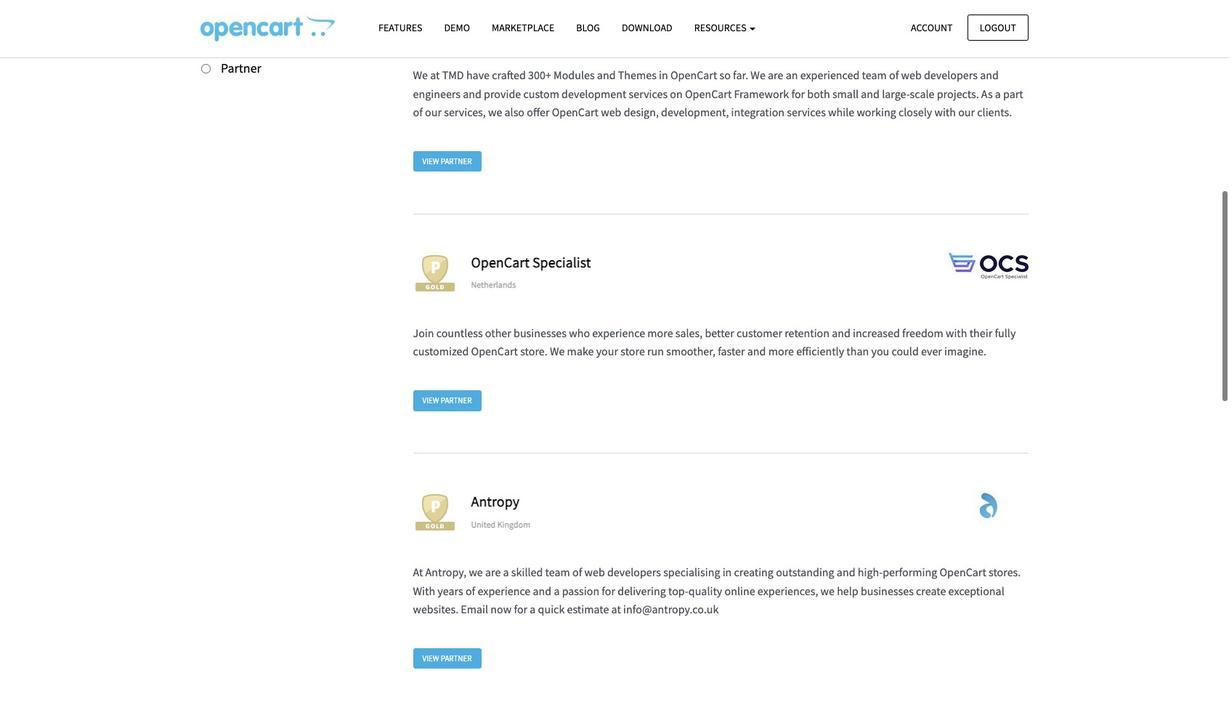 Task type: describe. For each thing, give the bounding box(es) containing it.
working
[[857, 105, 897, 119]]

experience inside 'join countless other businesses who experience more sales, better customer retention and increased freedom with their fully customized opencart store. we make your store run smoother, faster and more efficiently than you could ever imagine.'
[[593, 326, 646, 340]]

join countless other businesses who experience more sales, better customer retention and increased freedom with their fully customized opencart store. we make your store run smoother, faster and more efficiently than you could ever imagine.
[[413, 326, 1017, 359]]

with inside 'join countless other businesses who experience more sales, better customer retention and increased freedom with their fully customized opencart store. we make your store run smoother, faster and more efficiently than you could ever imagine.'
[[946, 326, 968, 340]]

1 view from the top
[[423, 156, 439, 166]]

efficiently
[[797, 344, 845, 359]]

in inside the at antropy, we are a skilled team of web developers specialising in creating outstanding and high-performing opencart stores. with years of experience and a passion for delivering top-quality online experiences, we help businesses create exceptional websites. email now for a quick estimate at info@antropy.co.uk
[[723, 565, 732, 579]]

opencart certified
[[221, 11, 323, 27]]

create
[[917, 583, 947, 598]]

retention
[[785, 326, 830, 340]]

resources link
[[684, 15, 767, 41]]

custom
[[524, 86, 560, 101]]

team inside we at tmd have crafted 300+ modules and themes in opencart so far. we are an experienced team of web developers and engineers and provide custom development services on opencart framework for both small and large-scale projects. as a part of our services, we also offer opencart web design, development, integration services while working closely with our clients.
[[863, 68, 887, 82]]

outstanding
[[776, 565, 835, 579]]

your
[[597, 344, 619, 359]]

quick
[[538, 602, 565, 617]]

engineers
[[413, 86, 461, 101]]

closely
[[899, 105, 933, 119]]

features link
[[368, 15, 434, 41]]

opencart certified image for antropy
[[413, 491, 457, 534]]

now
[[491, 602, 512, 617]]

businesses inside the at antropy, we are a skilled team of web developers specialising in creating outstanding and high-performing opencart stores. with years of experience and a passion for delivering top-quality online experiences, we help businesses create exceptional websites. email now for a quick estimate at info@antropy.co.uk
[[861, 583, 914, 598]]

1 horizontal spatial services
[[787, 105, 826, 119]]

a left 'skilled'
[[503, 565, 509, 579]]

features
[[379, 21, 423, 34]]

development,
[[662, 105, 729, 119]]

are inside the at antropy, we are a skilled team of web developers specialising in creating outstanding and high-performing opencart stores. with years of experience and a passion for delivering top-quality online experiences, we help businesses create exceptional websites. email now for a quick estimate at info@antropy.co.uk
[[486, 565, 501, 579]]

businesses inside 'join countless other businesses who experience more sales, better customer retention and increased freedom with their fully customized opencart store. we make your store run smoother, faster and more efficiently than you could ever imagine.'
[[514, 326, 567, 340]]

account
[[912, 21, 953, 34]]

opencart up netherlands
[[471, 253, 530, 271]]

specialising
[[664, 565, 721, 579]]

opencart certified image for opencart specialist
[[413, 251, 457, 295]]

demo
[[445, 21, 470, 34]]

blog
[[577, 21, 600, 34]]

far.
[[734, 68, 749, 82]]

stores.
[[989, 565, 1022, 579]]

imagine.
[[945, 344, 987, 359]]

download link
[[611, 15, 684, 41]]

quality
[[689, 583, 723, 598]]

view partner link for opencart specialist
[[413, 390, 482, 411]]

resources
[[695, 21, 749, 34]]

their
[[970, 326, 993, 340]]

view partner link for antropy
[[413, 648, 482, 669]]

opencart inside the at antropy, we are a skilled team of web developers specialising in creating outstanding and high-performing opencart stores. with years of experience and a passion for delivering top-quality online experiences, we help businesses create exceptional websites. email now for a quick estimate at info@antropy.co.uk
[[940, 565, 987, 579]]

1 vertical spatial we
[[469, 565, 483, 579]]

logout
[[980, 21, 1017, 34]]

make
[[567, 344, 594, 359]]

opencart up premium
[[221, 11, 274, 27]]

view for antropy
[[423, 653, 439, 664]]

1 our from the left
[[425, 105, 442, 119]]

you
[[872, 344, 890, 359]]

on
[[670, 86, 683, 101]]

smoother,
[[667, 344, 716, 359]]

logout link
[[968, 14, 1029, 41]]

email
[[461, 602, 489, 617]]

premium partner
[[221, 35, 315, 52]]

experienced
[[801, 68, 860, 82]]

partner for join
[[441, 395, 472, 406]]

account link
[[899, 14, 966, 41]]

and down customer
[[748, 344, 767, 359]]

online
[[725, 583, 756, 598]]

and up working
[[862, 86, 880, 101]]

at
[[413, 565, 423, 579]]

of up passion
[[573, 565, 583, 579]]

partner down 'certified'
[[274, 35, 315, 52]]

countless
[[437, 326, 483, 340]]

projects.
[[938, 86, 980, 101]]

high-
[[858, 565, 883, 579]]

part
[[1004, 86, 1024, 101]]

large-
[[883, 86, 911, 101]]

and up as
[[981, 68, 999, 82]]

0 horizontal spatial more
[[648, 326, 674, 340]]

view for opencart specialist
[[423, 395, 439, 406]]

1 vertical spatial more
[[769, 344, 795, 359]]

development
[[562, 86, 627, 101]]

opencart up development,
[[685, 86, 732, 101]]

join
[[413, 326, 434, 340]]

small
[[833, 86, 859, 101]]

integration
[[732, 105, 785, 119]]

2 vertical spatial we
[[821, 583, 835, 598]]

as
[[982, 86, 993, 101]]

1 view partner from the top
[[423, 156, 472, 166]]

crafted
[[492, 68, 526, 82]]

so
[[720, 68, 731, 82]]

united kingdom
[[471, 519, 531, 530]]

could
[[892, 344, 919, 359]]

opencart inside 'join countless other businesses who experience more sales, better customer retention and increased freedom with their fully customized opencart store. we make your store run smoother, faster and more efficiently than you could ever imagine.'
[[471, 344, 518, 359]]

1 vertical spatial web
[[601, 105, 622, 119]]

partner down premium
[[221, 60, 262, 76]]

experiences,
[[758, 583, 819, 598]]

we inside we at tmd have crafted 300+ modules and themes in opencart so far. we are an experienced team of web developers and engineers and provide custom development services on opencart framework for both small and large-scale projects. as a part of our services, we also offer opencart web design, development, integration services while working closely with our clients.
[[488, 105, 503, 119]]

developers inside we at tmd have crafted 300+ modules and themes in opencart so far. we are an experienced team of web developers and engineers and provide custom development services on opencart framework for both small and large-scale projects. as a part of our services, we also offer opencart web design, development, integration services while working closely with our clients.
[[925, 68, 978, 82]]

of up large-
[[890, 68, 899, 82]]

partner for at
[[441, 653, 472, 664]]

tmd
[[442, 68, 464, 82]]

tmd software private limited image
[[949, 0, 1029, 23]]

delivering
[[618, 583, 666, 598]]

antropy image
[[949, 491, 1029, 520]]

1 vertical spatial for
[[602, 583, 616, 598]]

websites.
[[413, 602, 459, 617]]

scale
[[911, 86, 935, 101]]

at antropy, we are a skilled team of web developers specialising in creating outstanding and high-performing opencart stores. with years of experience and a passion for delivering top-quality online experiences, we help businesses create exceptional websites. email now for a quick estimate at info@antropy.co.uk
[[413, 565, 1022, 617]]

2 our from the left
[[959, 105, 976, 119]]

at inside the at antropy, we are a skilled team of web developers specialising in creating outstanding and high-performing opencart stores. with years of experience and a passion for delivering top-quality online experiences, we help businesses create exceptional websites. email now for a quick estimate at info@antropy.co.uk
[[612, 602, 621, 617]]

blog link
[[566, 15, 611, 41]]

fully
[[995, 326, 1017, 340]]

info@antropy.co.uk
[[624, 602, 719, 617]]

of up email
[[466, 583, 476, 598]]

specialist
[[533, 253, 591, 271]]

performing
[[883, 565, 938, 579]]

skilled
[[512, 565, 543, 579]]

ever
[[922, 344, 943, 359]]

and down have
[[463, 86, 482, 101]]

customer
[[737, 326, 783, 340]]

exceptional
[[949, 583, 1005, 598]]

0 horizontal spatial we
[[413, 68, 428, 82]]

opencart - partners image
[[201, 15, 335, 41]]

antropy
[[471, 492, 520, 510]]

have
[[467, 68, 490, 82]]



Task type: locate. For each thing, give the bounding box(es) containing it.
with inside we at tmd have crafted 300+ modules and themes in opencart so far. we are an experienced team of web developers and engineers and provide custom development services on opencart framework for both small and large-scale projects. as a part of our services, we also offer opencart web design, development, integration services while working closely with our clients.
[[935, 105, 957, 119]]

2 view partner link from the top
[[413, 390, 482, 411]]

in
[[659, 68, 669, 82], [723, 565, 732, 579]]

premium
[[221, 35, 271, 52]]

services down the "both"
[[787, 105, 826, 119]]

team
[[863, 68, 887, 82], [546, 565, 571, 579]]

0 horizontal spatial experience
[[478, 583, 531, 598]]

2 vertical spatial for
[[514, 602, 528, 617]]

an
[[786, 68, 798, 82]]

for right now on the left bottom
[[514, 602, 528, 617]]

2 view from the top
[[423, 395, 439, 406]]

0 vertical spatial at
[[430, 68, 440, 82]]

and
[[597, 68, 616, 82], [981, 68, 999, 82], [463, 86, 482, 101], [862, 86, 880, 101], [832, 326, 851, 340], [748, 344, 767, 359], [837, 565, 856, 579], [533, 583, 552, 598]]

0 vertical spatial services
[[629, 86, 668, 101]]

0 horizontal spatial services
[[629, 86, 668, 101]]

our down projects. on the top right of the page
[[959, 105, 976, 119]]

1 horizontal spatial we
[[550, 344, 565, 359]]

partner down "services,"
[[441, 156, 472, 166]]

while
[[829, 105, 855, 119]]

1 horizontal spatial businesses
[[861, 583, 914, 598]]

developers up projects. on the top right of the page
[[925, 68, 978, 82]]

0 horizontal spatial team
[[546, 565, 571, 579]]

services,
[[444, 105, 486, 119]]

1 horizontal spatial our
[[959, 105, 976, 119]]

2 vertical spatial opencart certified image
[[413, 491, 457, 534]]

0 horizontal spatial at
[[430, 68, 440, 82]]

businesses down high-
[[861, 583, 914, 598]]

0 vertical spatial team
[[863, 68, 887, 82]]

2 opencart certified image from the top
[[413, 251, 457, 295]]

web down development
[[601, 105, 622, 119]]

and up development
[[597, 68, 616, 82]]

in inside we at tmd have crafted 300+ modules and themes in opencart so far. we are an experienced team of web developers and engineers and provide custom development services on opencart framework for both small and large-scale projects. as a part of our services, we also offer opencart web design, development, integration services while working closely with our clients.
[[659, 68, 669, 82]]

0 vertical spatial view partner link
[[413, 151, 482, 172]]

india
[[471, 22, 490, 32]]

2 horizontal spatial for
[[792, 86, 806, 101]]

we inside 'join countless other businesses who experience more sales, better customer retention and increased freedom with their fully customized opencart store. we make your store run smoother, faster and more efficiently than you could ever imagine.'
[[550, 344, 565, 359]]

2 view partner from the top
[[423, 395, 472, 406]]

3 view partner from the top
[[423, 653, 472, 664]]

2 horizontal spatial we
[[751, 68, 766, 82]]

for
[[792, 86, 806, 101], [602, 583, 616, 598], [514, 602, 528, 617]]

in up online
[[723, 565, 732, 579]]

view partner for antropy
[[423, 653, 472, 664]]

web
[[902, 68, 922, 82], [601, 105, 622, 119], [585, 565, 605, 579]]

web inside the at antropy, we are a skilled team of web developers specialising in creating outstanding and high-performing opencart stores. with years of experience and a passion for delivering top-quality online experiences, we help businesses create exceptional websites. email now for a quick estimate at info@antropy.co.uk
[[585, 565, 605, 579]]

1 horizontal spatial in
[[723, 565, 732, 579]]

more
[[648, 326, 674, 340], [769, 344, 795, 359]]

customized
[[413, 344, 469, 359]]

a up quick
[[554, 583, 560, 598]]

of down "engineers"
[[413, 105, 423, 119]]

at
[[430, 68, 440, 82], [612, 602, 621, 617]]

more up run
[[648, 326, 674, 340]]

1 opencart certified image from the top
[[413, 0, 457, 37]]

our down "engineers"
[[425, 105, 442, 119]]

1 horizontal spatial for
[[602, 583, 616, 598]]

also
[[505, 105, 525, 119]]

run
[[648, 344, 664, 359]]

experience up now on the left bottom
[[478, 583, 531, 598]]

a right as
[[996, 86, 1002, 101]]

developers inside the at antropy, we are a skilled team of web developers specialising in creating outstanding and high-performing opencart stores. with years of experience and a passion for delivering top-quality online experiences, we help businesses create exceptional websites. email now for a quick estimate at info@antropy.co.uk
[[608, 565, 661, 579]]

better
[[705, 326, 735, 340]]

antropy,
[[426, 565, 467, 579]]

2 vertical spatial web
[[585, 565, 605, 579]]

300+
[[529, 68, 552, 82]]

who
[[569, 326, 590, 340]]

0 vertical spatial experience
[[593, 326, 646, 340]]

clients.
[[978, 105, 1013, 119]]

2 vertical spatial view partner link
[[413, 648, 482, 669]]

0 horizontal spatial in
[[659, 68, 669, 82]]

of
[[890, 68, 899, 82], [413, 105, 423, 119], [573, 565, 583, 579], [466, 583, 476, 598]]

1 vertical spatial businesses
[[861, 583, 914, 598]]

0 vertical spatial are
[[768, 68, 784, 82]]

with
[[413, 583, 436, 598]]

experience
[[593, 326, 646, 340], [478, 583, 531, 598]]

opencart certified image left india
[[413, 0, 457, 37]]

1 vertical spatial experience
[[478, 583, 531, 598]]

opencart certified image left netherlands
[[413, 251, 457, 295]]

and up than
[[832, 326, 851, 340]]

1 vertical spatial with
[[946, 326, 968, 340]]

creating
[[735, 565, 774, 579]]

than
[[847, 344, 870, 359]]

freedom
[[903, 326, 944, 340]]

3 view partner link from the top
[[413, 648, 482, 669]]

for down an
[[792, 86, 806, 101]]

2 vertical spatial view partner
[[423, 653, 472, 664]]

view partner down customized
[[423, 395, 472, 406]]

0 vertical spatial in
[[659, 68, 669, 82]]

partner down customized
[[441, 395, 472, 406]]

and up quick
[[533, 583, 552, 598]]

web up scale
[[902, 68, 922, 82]]

view partner link down customized
[[413, 390, 482, 411]]

1 view partner link from the top
[[413, 151, 482, 172]]

sales,
[[676, 326, 703, 340]]

a inside we at tmd have crafted 300+ modules and themes in opencart so far. we are an experienced team of web developers and engineers and provide custom development services on opencart framework for both small and large-scale projects. as a part of our services, we also offer opencart web design, development, integration services while working closely with our clients.
[[996, 86, 1002, 101]]

marketplace link
[[481, 15, 566, 41]]

0 vertical spatial view
[[423, 156, 439, 166]]

partner
[[274, 35, 315, 52], [221, 60, 262, 76], [441, 156, 472, 166], [441, 395, 472, 406], [441, 653, 472, 664]]

we left "make"
[[550, 344, 565, 359]]

we right 'far.' on the right of page
[[751, 68, 766, 82]]

0 horizontal spatial we
[[469, 565, 483, 579]]

0 vertical spatial web
[[902, 68, 922, 82]]

in right themes
[[659, 68, 669, 82]]

opencart
[[221, 11, 274, 27], [671, 68, 718, 82], [685, 86, 732, 101], [552, 105, 599, 119], [471, 253, 530, 271], [471, 344, 518, 359], [940, 565, 987, 579]]

services up design,
[[629, 86, 668, 101]]

2 horizontal spatial we
[[821, 583, 835, 598]]

opencart specialist image
[[949, 251, 1029, 280]]

with up imagine.
[[946, 326, 968, 340]]

team up passion
[[546, 565, 571, 579]]

opencart down other
[[471, 344, 518, 359]]

opencart up exceptional
[[940, 565, 987, 579]]

at left tmd
[[430, 68, 440, 82]]

years
[[438, 583, 464, 598]]

1 horizontal spatial at
[[612, 602, 621, 617]]

and up help
[[837, 565, 856, 579]]

top-
[[669, 583, 689, 598]]

kingdom
[[498, 519, 531, 530]]

0 vertical spatial businesses
[[514, 326, 567, 340]]

experience up your
[[593, 326, 646, 340]]

view down customized
[[423, 395, 439, 406]]

developers
[[925, 68, 978, 82], [608, 565, 661, 579]]

services
[[629, 86, 668, 101], [787, 105, 826, 119]]

3 opencart certified image from the top
[[413, 491, 457, 534]]

for up estimate
[[602, 583, 616, 598]]

opencart specialist
[[471, 253, 591, 271]]

view partner for opencart specialist
[[423, 395, 472, 406]]

1 horizontal spatial are
[[768, 68, 784, 82]]

demo link
[[434, 15, 481, 41]]

download
[[622, 21, 673, 34]]

more down customer
[[769, 344, 795, 359]]

passion
[[562, 583, 600, 598]]

1 horizontal spatial team
[[863, 68, 887, 82]]

a left quick
[[530, 602, 536, 617]]

team up large-
[[863, 68, 887, 82]]

opencart certified image left united
[[413, 491, 457, 534]]

0 horizontal spatial for
[[514, 602, 528, 617]]

partner for we
[[441, 156, 472, 166]]

we left also
[[488, 105, 503, 119]]

view partner down "services,"
[[423, 156, 472, 166]]

web up passion
[[585, 565, 605, 579]]

3 view from the top
[[423, 653, 439, 664]]

1 horizontal spatial experience
[[593, 326, 646, 340]]

increased
[[853, 326, 901, 340]]

we right antropy,
[[469, 565, 483, 579]]

design,
[[624, 105, 659, 119]]

0 vertical spatial view partner
[[423, 156, 472, 166]]

0 vertical spatial we
[[488, 105, 503, 119]]

with down projects. on the top right of the page
[[935, 105, 957, 119]]

with
[[935, 105, 957, 119], [946, 326, 968, 340]]

0 vertical spatial developers
[[925, 68, 978, 82]]

1 vertical spatial view partner
[[423, 395, 472, 406]]

we left help
[[821, 583, 835, 598]]

are left 'skilled'
[[486, 565, 501, 579]]

1 vertical spatial team
[[546, 565, 571, 579]]

netherlands
[[471, 279, 516, 290]]

0 horizontal spatial our
[[425, 105, 442, 119]]

businesses
[[514, 326, 567, 340], [861, 583, 914, 598]]

view partner link
[[413, 151, 482, 172], [413, 390, 482, 411], [413, 648, 482, 669]]

1 vertical spatial view partner link
[[413, 390, 482, 411]]

other
[[485, 326, 512, 340]]

view partner link down websites.
[[413, 648, 482, 669]]

faster
[[718, 344, 746, 359]]

1 horizontal spatial developers
[[925, 68, 978, 82]]

2 vertical spatial view
[[423, 653, 439, 664]]

partner down email
[[441, 653, 472, 664]]

a
[[996, 86, 1002, 101], [503, 565, 509, 579], [554, 583, 560, 598], [530, 602, 536, 617]]

1 vertical spatial developers
[[608, 565, 661, 579]]

are left an
[[768, 68, 784, 82]]

1 vertical spatial opencart certified image
[[413, 251, 457, 295]]

experience inside the at antropy, we are a skilled team of web developers specialising in creating outstanding and high-performing opencart stores. with years of experience and a passion for delivering top-quality online experiences, we help businesses create exceptional websites. email now for a quick estimate at info@antropy.co.uk
[[478, 583, 531, 598]]

0 vertical spatial opencart certified image
[[413, 0, 457, 37]]

store
[[621, 344, 645, 359]]

businesses up the store.
[[514, 326, 567, 340]]

provide
[[484, 86, 521, 101]]

help
[[838, 583, 859, 598]]

at inside we at tmd have crafted 300+ modules and themes in opencart so far. we are an experienced team of web developers and engineers and provide custom development services on opencart framework for both small and large-scale projects. as a part of our services, we also offer opencart web design, development, integration services while working closely with our clients.
[[430, 68, 440, 82]]

None radio
[[201, 64, 211, 73]]

offer
[[527, 105, 550, 119]]

opencart up the on
[[671, 68, 718, 82]]

0 horizontal spatial businesses
[[514, 326, 567, 340]]

we up "engineers"
[[413, 68, 428, 82]]

view partner down websites.
[[423, 653, 472, 664]]

at right estimate
[[612, 602, 621, 617]]

are inside we at tmd have crafted 300+ modules and themes in opencart so far. we are an experienced team of web developers and engineers and provide custom development services on opencart framework for both small and large-scale projects. as a part of our services, we also offer opencart web design, development, integration services while working closely with our clients.
[[768, 68, 784, 82]]

1 vertical spatial view
[[423, 395, 439, 406]]

1 vertical spatial in
[[723, 565, 732, 579]]

opencart certified image
[[413, 0, 457, 37], [413, 251, 457, 295], [413, 491, 457, 534]]

certified
[[276, 11, 323, 27]]

1 vertical spatial services
[[787, 105, 826, 119]]

opencart down development
[[552, 105, 599, 119]]

team inside the at antropy, we are a skilled team of web developers specialising in creating outstanding and high-performing opencart stores. with years of experience and a passion for delivering top-quality online experiences, we help businesses create exceptional websites. email now for a quick estimate at info@antropy.co.uk
[[546, 565, 571, 579]]

for inside we at tmd have crafted 300+ modules and themes in opencart so far. we are an experienced team of web developers and engineers and provide custom development services on opencart framework for both small and large-scale projects. as a part of our services, we also offer opencart web design, development, integration services while working closely with our clients.
[[792, 86, 806, 101]]

developers up delivering
[[608, 565, 661, 579]]

1 vertical spatial at
[[612, 602, 621, 617]]

1 horizontal spatial more
[[769, 344, 795, 359]]

we
[[488, 105, 503, 119], [469, 565, 483, 579], [821, 583, 835, 598]]

view down "engineers"
[[423, 156, 439, 166]]

0 vertical spatial more
[[648, 326, 674, 340]]

0 horizontal spatial developers
[[608, 565, 661, 579]]

1 horizontal spatial we
[[488, 105, 503, 119]]

1 vertical spatial are
[[486, 565, 501, 579]]

view down websites.
[[423, 653, 439, 664]]

united
[[471, 519, 496, 530]]

our
[[425, 105, 442, 119], [959, 105, 976, 119]]

themes
[[618, 68, 657, 82]]

0 vertical spatial for
[[792, 86, 806, 101]]

modules
[[554, 68, 595, 82]]

view partner link down "services,"
[[413, 151, 482, 172]]

0 horizontal spatial are
[[486, 565, 501, 579]]

0 vertical spatial with
[[935, 105, 957, 119]]



Task type: vqa. For each thing, say whether or not it's contained in the screenshot.
Choose
no



